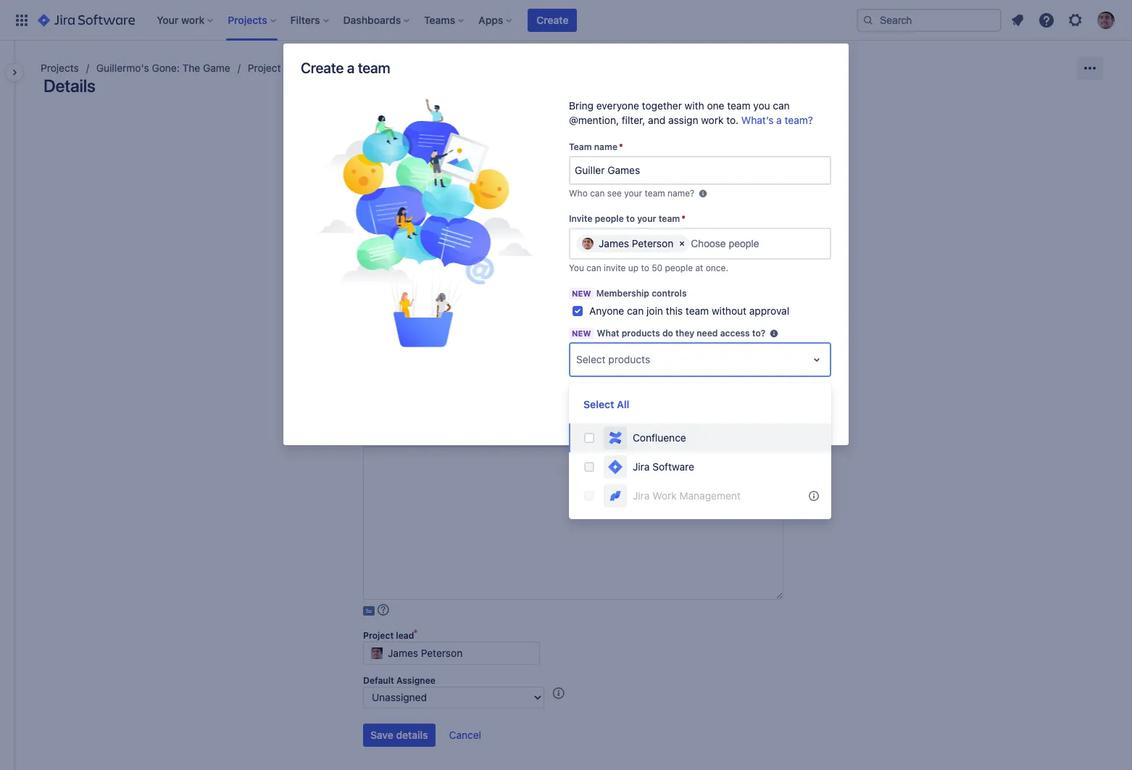 Task type: vqa. For each thing, say whether or not it's contained in the screenshot.
weeks,
no



Task type: describe. For each thing, give the bounding box(es) containing it.
primary element
[[9, 0, 857, 40]]

project for project type
[[363, 252, 394, 263]]

url
[[363, 207, 381, 218]]

together
[[642, 99, 682, 112]]

see
[[608, 188, 622, 199]]

at
[[696, 263, 704, 273]]

project settings
[[248, 62, 321, 74]]

1 vertical spatial to
[[641, 263, 650, 273]]

team
[[569, 141, 592, 152]]

team left name?
[[645, 188, 666, 199]]

this
[[666, 305, 683, 317]]

projects link
[[41, 59, 79, 77]]

Search field
[[857, 8, 1002, 32]]

key
[[363, 162, 379, 173]]

type
[[396, 252, 415, 263]]

your for see
[[625, 188, 643, 199]]

select all
[[584, 398, 630, 410]]

bring
[[569, 99, 594, 112]]

name
[[595, 141, 618, 152]]

cancel link
[[442, 724, 489, 747]]

jira work management
[[633, 490, 741, 502]]

select all button
[[584, 397, 630, 412]]

project lead
[[363, 630, 414, 641]]

one
[[708, 99, 725, 112]]

@mention,
[[569, 114, 619, 126]]

management
[[680, 490, 741, 502]]

filter,
[[622, 114, 646, 126]]

peterson
[[632, 237, 674, 249]]

join
[[647, 305, 663, 317]]

select for select products
[[577, 353, 606, 366]]

your for to
[[638, 213, 657, 224]]

your team name is visible to anyone in your organisation. it may be visible on work shared outside your organisation. image
[[698, 188, 709, 199]]

search image
[[863, 14, 875, 26]]

products for what
[[622, 328, 661, 339]]

what's a team?
[[742, 114, 814, 126]]

who can see your team name?
[[569, 188, 695, 199]]

category
[[396, 297, 434, 308]]

access
[[721, 328, 750, 339]]

what's
[[742, 114, 774, 126]]

controls
[[652, 288, 687, 299]]

can inside new membership controls anyone can join this team without approval
[[627, 305, 644, 317]]

do
[[663, 328, 674, 339]]

assign
[[669, 114, 699, 126]]

once.
[[706, 263, 729, 273]]

lead
[[396, 630, 414, 641]]

details
[[44, 75, 95, 96]]

cancel
[[449, 729, 482, 741]]

1 vertical spatial *
[[682, 213, 686, 224]]

without
[[712, 305, 747, 317]]

default
[[363, 675, 394, 686]]

team down name?
[[659, 213, 680, 224]]

gone:
[[152, 62, 180, 74]]

project category
[[363, 297, 434, 308]]

james
[[599, 237, 630, 249]]

membership
[[597, 288, 650, 299]]

project for project category
[[363, 297, 394, 308]]

you
[[754, 99, 771, 112]]

team up name
[[358, 59, 391, 76]]

to?
[[753, 328, 766, 339]]

guillermo's gone: the game
[[96, 62, 230, 74]]

all
[[617, 398, 630, 410]]

jira software
[[633, 461, 695, 473]]

need
[[697, 328, 718, 339]]

1 vertical spatial people
[[665, 263, 693, 273]]

project for project settings
[[248, 62, 281, 74]]



Task type: locate. For each thing, give the bounding box(es) containing it.
a for team?
[[777, 114, 782, 126]]

can right "you"
[[587, 263, 602, 273]]

0 vertical spatial *
[[619, 141, 624, 152]]

1 horizontal spatial people
[[665, 263, 693, 273]]

team inside bring everyone together with one team you can @mention, filter, and assign work to.
[[728, 99, 751, 112]]

new left 'what'
[[572, 329, 592, 338]]

team?
[[785, 114, 814, 126]]

your up the peterson
[[638, 213, 657, 224]]

0 vertical spatial required image
[[379, 162, 386, 173]]

project settings link
[[248, 59, 321, 77]]

required image down name
[[379, 162, 386, 173]]

default assignee
[[363, 675, 436, 686]]

jira software image
[[607, 458, 624, 476], [607, 458, 624, 476]]

create a team
[[301, 59, 391, 76]]

people
[[595, 213, 624, 224], [665, 263, 693, 273]]

0 vertical spatial people
[[595, 213, 624, 224]]

team inside new membership controls anyone can join this team without approval
[[686, 305, 709, 317]]

project down get local help about wiki markup help image
[[363, 630, 394, 641]]

required image down "project category"
[[391, 342, 398, 354]]

* right name
[[619, 141, 624, 152]]

team up to.
[[728, 99, 751, 112]]

assignee
[[397, 675, 436, 686]]

new for new membership controls anyone can join this team without approval
[[572, 289, 592, 298]]

select left all in the right bottom of the page
[[584, 398, 615, 410]]

name
[[363, 117, 388, 128]]

guillermo's gone: the game link
[[96, 59, 230, 77]]

game
[[203, 62, 230, 74]]

editorpanelicon image
[[806, 487, 823, 505]]

1 horizontal spatial create
[[537, 13, 569, 26]]

0 horizontal spatial *
[[619, 141, 624, 152]]

the
[[182, 62, 200, 74]]

people up james
[[595, 213, 624, 224]]

0 horizontal spatial create
[[301, 59, 344, 76]]

project left type
[[363, 252, 394, 263]]

1 vertical spatial create
[[301, 59, 344, 76]]

to.
[[727, 114, 739, 126]]

and
[[649, 114, 666, 126]]

what products do they need access to?
[[597, 328, 766, 339]]

project left settings
[[248, 62, 281, 74]]

0 horizontal spatial a
[[347, 59, 355, 76]]

work
[[702, 114, 724, 126]]

select down 'what'
[[577, 353, 606, 366]]

jira for jira work management
[[633, 490, 650, 502]]

*
[[619, 141, 624, 152], [682, 213, 686, 224]]

a
[[347, 59, 355, 76], [777, 114, 782, 126]]

your right 'see' on the right
[[625, 188, 643, 199]]

name?
[[668, 188, 695, 199]]

confluence image
[[607, 429, 624, 447], [607, 429, 624, 447]]

a right settings
[[347, 59, 355, 76]]

invite
[[604, 263, 626, 273]]

products down join at the top
[[622, 328, 661, 339]]

jira
[[633, 461, 650, 473], [633, 490, 650, 502]]

1 jira from the top
[[633, 461, 650, 473]]

jira software image
[[38, 11, 135, 29], [38, 11, 135, 29]]

* up clear icon
[[682, 213, 686, 224]]

1 vertical spatial your
[[638, 213, 657, 224]]

can left 'see' on the right
[[590, 188, 605, 199]]

they
[[676, 328, 695, 339]]

james peterson
[[599, 237, 674, 249]]

team name *
[[569, 141, 624, 152]]

0 vertical spatial to
[[627, 213, 635, 224]]

0 vertical spatial jira
[[633, 461, 650, 473]]

open image
[[809, 351, 826, 368]]

create a team element
[[302, 99, 551, 351]]

products for select
[[609, 353, 651, 366]]

0 vertical spatial your
[[625, 188, 643, 199]]

1 vertical spatial a
[[777, 114, 782, 126]]

confluence
[[633, 432, 687, 444]]

1 vertical spatial jira
[[633, 490, 650, 502]]

work
[[653, 490, 677, 502]]

invite people to your team *
[[569, 213, 686, 224]]

1 new from the top
[[572, 289, 592, 298]]

0 horizontal spatial people
[[595, 213, 624, 224]]

None text field
[[363, 174, 454, 197], [363, 447, 784, 600], [363, 687, 545, 709], [363, 174, 454, 197], [363, 447, 784, 600], [363, 687, 545, 709]]

select for select all
[[584, 398, 615, 410]]

new inside new membership controls anyone can join this team without approval
[[572, 289, 592, 298]]

a for team
[[347, 59, 355, 76]]

project type
[[363, 252, 415, 263]]

everyone
[[597, 99, 640, 112]]

2 new from the top
[[572, 329, 592, 338]]

can inside bring everyone together with one team you can @mention, filter, and assign work to.
[[773, 99, 790, 112]]

Choose people text field
[[691, 238, 763, 249]]

can left join at the top
[[627, 305, 644, 317]]

1 horizontal spatial a
[[777, 114, 782, 126]]

1 vertical spatial new
[[572, 329, 592, 338]]

to up james peterson
[[627, 213, 635, 224]]

team
[[358, 59, 391, 76], [728, 99, 751, 112], [645, 188, 666, 199], [659, 213, 680, 224], [686, 305, 709, 317]]

0 vertical spatial new
[[572, 289, 592, 298]]

project
[[248, 62, 281, 74], [363, 252, 394, 263], [363, 297, 394, 308], [363, 630, 394, 641]]

settings
[[284, 62, 321, 74]]

None text field
[[363, 128, 545, 152], [363, 219, 545, 242], [363, 128, 545, 152], [363, 219, 545, 242]]

jira left software
[[633, 461, 650, 473]]

bring everyone together with one team you can @mention, filter, and assign work to.
[[569, 99, 790, 126]]

project left category
[[363, 297, 394, 308]]

you
[[569, 263, 585, 273]]

1 vertical spatial required image
[[391, 342, 398, 354]]

get local help about wiki markup help image
[[378, 604, 389, 616]]

guillermo's
[[96, 62, 149, 74]]

create
[[537, 13, 569, 26], [301, 59, 344, 76]]

create banner
[[0, 0, 1133, 41]]

create inside button
[[537, 13, 569, 26]]

invite
[[569, 213, 593, 224]]

james peterson image
[[582, 238, 594, 249]]

you can invite up to 50 people       at once.
[[569, 263, 729, 273]]

products down 'what'
[[609, 353, 651, 366]]

to right up
[[641, 263, 650, 273]]

people left "at"
[[665, 263, 693, 273]]

jira for jira software
[[633, 461, 650, 473]]

create for create
[[537, 13, 569, 26]]

who
[[569, 188, 588, 199]]

0 horizontal spatial required image
[[379, 162, 386, 173]]

required image
[[379, 162, 386, 173], [391, 342, 398, 354]]

0 vertical spatial products
[[622, 328, 661, 339]]

1 horizontal spatial to
[[641, 263, 650, 273]]

software
[[653, 461, 695, 473]]

project for project lead
[[363, 630, 394, 641]]

up
[[629, 263, 639, 273]]

create for create a team
[[301, 59, 344, 76]]

select products
[[577, 353, 651, 366]]

jira work management image
[[607, 487, 624, 505], [607, 487, 624, 505]]

can up what's a team? link
[[773, 99, 790, 112]]

create button
[[528, 8, 578, 32]]

products
[[622, 328, 661, 339], [609, 353, 651, 366]]

0 vertical spatial a
[[347, 59, 355, 76]]

can
[[773, 99, 790, 112], [590, 188, 605, 199], [587, 263, 602, 273], [627, 305, 644, 317]]

new membership controls anyone can join this team without approval
[[572, 288, 790, 317]]

e.g. HR Team, Redesign Project, Team Mango field
[[571, 157, 830, 183]]

new for new
[[572, 329, 592, 338]]

0 vertical spatial select
[[577, 353, 606, 366]]

0 vertical spatial create
[[537, 13, 569, 26]]

2 jira from the top
[[633, 490, 650, 502]]

approval
[[750, 305, 790, 317]]

new down "you"
[[572, 289, 592, 298]]

select inside button
[[584, 398, 615, 410]]

50
[[652, 263, 663, 273]]

clear image
[[677, 238, 688, 249]]

to
[[627, 213, 635, 224], [641, 263, 650, 273]]

what's a team? link
[[742, 114, 814, 126]]

jira left work
[[633, 490, 650, 502]]

select
[[577, 353, 606, 366], [584, 398, 615, 410]]

anyone
[[590, 305, 625, 317]]

new
[[572, 289, 592, 298], [572, 329, 592, 338]]

what
[[597, 328, 620, 339]]

team right this
[[686, 305, 709, 317]]

None submit
[[363, 724, 436, 747]]

with
[[685, 99, 705, 112]]

a left team?
[[777, 114, 782, 126]]

1 vertical spatial select
[[584, 398, 615, 410]]

1 horizontal spatial required image
[[391, 342, 398, 354]]

1 vertical spatial products
[[609, 353, 651, 366]]

1 horizontal spatial *
[[682, 213, 686, 224]]

projects
[[41, 62, 79, 74]]

0 horizontal spatial to
[[627, 213, 635, 224]]

create a team image
[[318, 99, 535, 347]]



